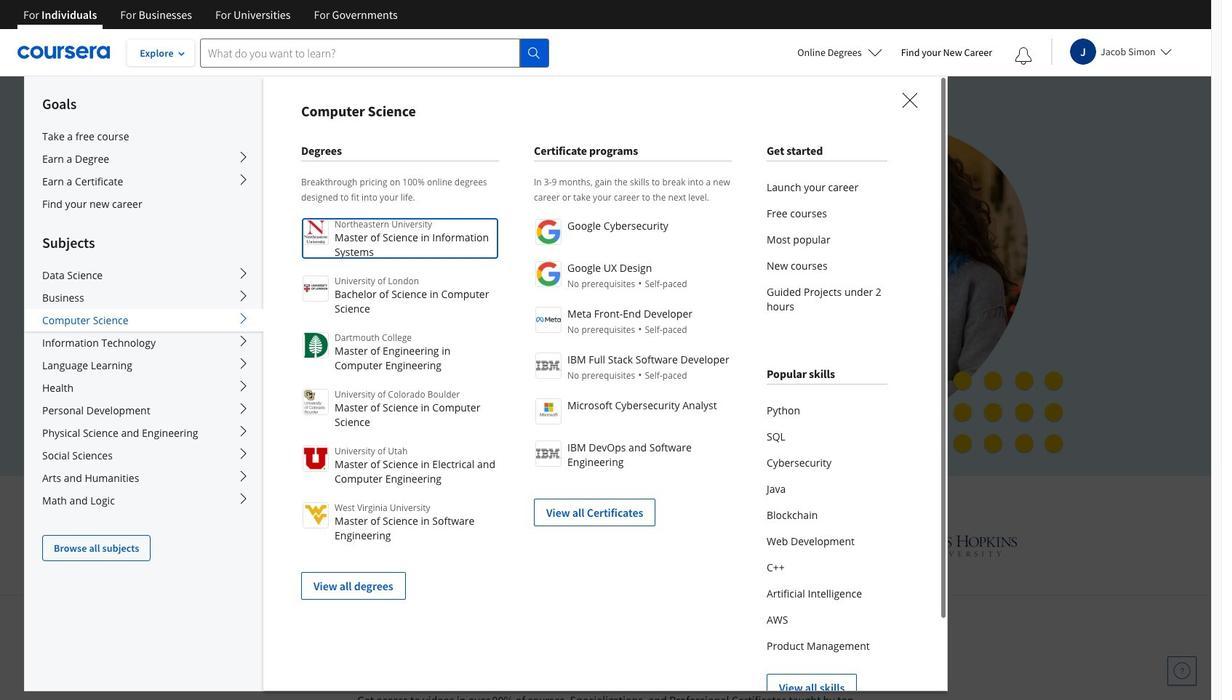 Task type: describe. For each thing, give the bounding box(es) containing it.
1 horizontal spatial list item
[[534, 485, 732, 527]]

1 partnername logo image from the top
[[535, 219, 562, 245]]

dartmouth college logo image
[[303, 332, 329, 359]]

2 horizontal spatial list item
[[767, 660, 888, 701]]

3 partnername logo image from the top
[[535, 307, 562, 333]]

google image
[[469, 533, 547, 560]]

coursera plus image
[[184, 137, 405, 158]]

university of utah logo image
[[303, 446, 329, 472]]

west virginia university logo image
[[303, 503, 329, 529]]

2 partnername logo image from the top
[[535, 261, 562, 287]]

1 vertical spatial list item
[[301, 558, 499, 600]]

university of illinois at urbana-champaign image
[[194, 534, 307, 558]]

5 partnername logo image from the top
[[535, 399, 562, 425]]

6 partnername logo image from the top
[[535, 441, 562, 467]]

johns hopkins university image
[[879, 533, 1018, 560]]

duke university image
[[354, 533, 422, 556]]

4 partnername logo image from the top
[[535, 353, 562, 379]]



Task type: locate. For each thing, give the bounding box(es) containing it.
coursera image
[[17, 41, 110, 64]]

None search field
[[200, 38, 549, 67]]

university of colorado boulder logo image
[[303, 389, 329, 415]]

northeastern university  logo image
[[303, 219, 329, 245]]

help center image
[[1174, 663, 1191, 680]]

university of london logo image
[[303, 276, 329, 302]]

0 horizontal spatial list item
[[301, 558, 499, 600]]

hec paris image
[[781, 531, 832, 561]]

banner navigation
[[12, 0, 409, 40]]

group
[[24, 76, 948, 701]]

list
[[767, 175, 888, 320], [301, 218, 499, 600], [534, 218, 732, 527], [767, 398, 888, 701]]

university of michigan image
[[594, 526, 632, 566]]

partnername logo image
[[535, 219, 562, 245], [535, 261, 562, 287], [535, 307, 562, 333], [535, 353, 562, 379], [535, 399, 562, 425], [535, 441, 562, 467]]

list item
[[534, 485, 732, 527], [301, 558, 499, 600], [767, 660, 888, 701]]

2 vertical spatial list item
[[767, 660, 888, 701]]

What do you want to learn? text field
[[200, 38, 520, 67]]

0 vertical spatial list item
[[534, 485, 732, 527]]

explore menu element
[[25, 76, 263, 562]]



Task type: vqa. For each thing, say whether or not it's contained in the screenshot.
top the "day"
no



